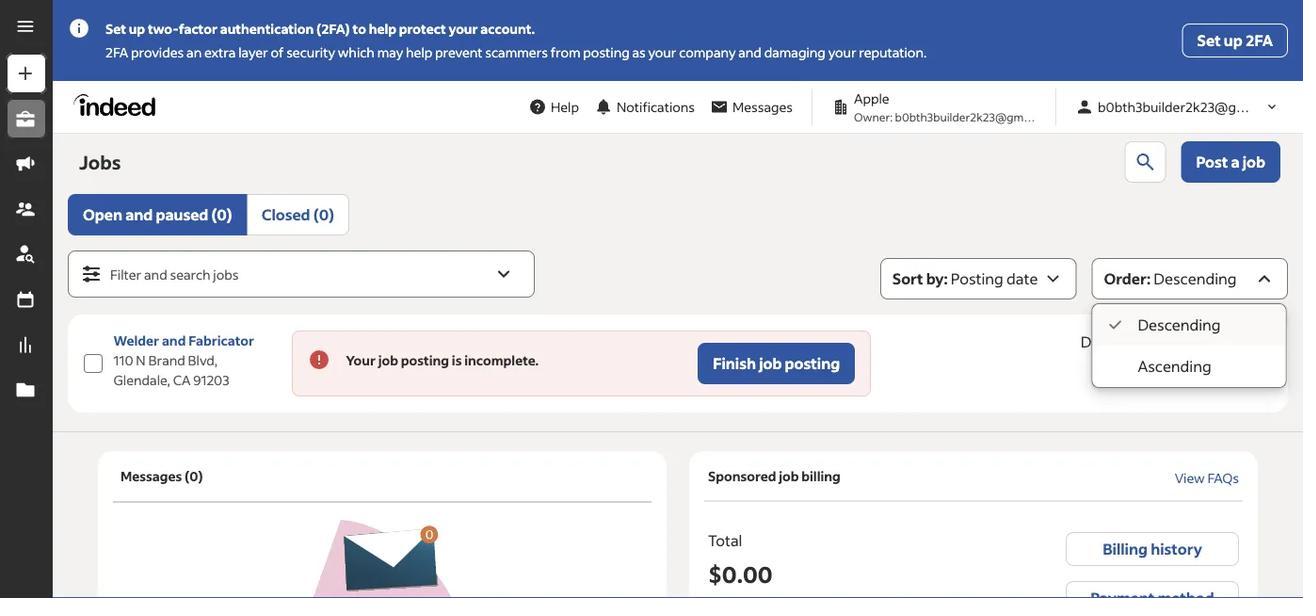 Task type: describe. For each thing, give the bounding box(es) containing it.
order: descending
[[1105, 269, 1237, 288]]

scammers
[[486, 44, 548, 61]]

up for two-
[[129, 20, 145, 37]]

order:
[[1105, 269, 1151, 288]]

may
[[378, 44, 403, 61]]

posting inside set up two-factor authentication (2fa) to help protect your account. 2fa provides an extra layer of security which may help prevent scammers from posting as your company and damaging your reputation.
[[584, 44, 630, 61]]

damaging
[[765, 44, 826, 61]]

faqs
[[1208, 470, 1240, 487]]

job right a
[[1243, 152, 1266, 171]]

filter
[[110, 266, 142, 283]]

and inside set up two-factor authentication (2fa) to help protect your account. 2fa provides an extra layer of security which may help prevent scammers from posting as your company and damaging your reputation.
[[739, 44, 762, 61]]

messages for messages (0)
[[121, 468, 182, 485]]

layer
[[239, 44, 268, 61]]

post a job link
[[1182, 141, 1281, 183]]

incomplete.
[[465, 352, 539, 369]]

welder and fabricator 110 n brand blvd, glendale, ca 91203
[[114, 332, 254, 389]]

paused
[[156, 205, 208, 224]]

view
[[1175, 470, 1206, 487]]

ascending
[[1138, 357, 1212, 376]]

set for set up 2fa
[[1198, 31, 1222, 50]]

finish job posting
[[713, 354, 841, 373]]

protect
[[399, 20, 446, 37]]

your
[[346, 352, 376, 369]]

notifications
[[617, 98, 695, 115]]

closed
[[262, 205, 311, 224]]

(0) for messages (0)
[[185, 468, 203, 485]]

billing
[[1103, 539, 1148, 559]]

sponsored
[[708, 467, 777, 484]]

date
[[1007, 269, 1039, 288]]

prevent
[[435, 44, 483, 61]]

job for finish job posting
[[760, 354, 782, 373]]

post a job
[[1197, 152, 1266, 171]]

110
[[114, 352, 133, 369]]

blvd,
[[188, 352, 218, 369]]

open and paused (0)
[[83, 205, 232, 224]]

posting for your job posting is incomplete.
[[401, 352, 449, 369]]

job title and location element
[[114, 331, 276, 390]]

company
[[679, 44, 736, 61]]

security
[[287, 44, 335, 61]]

by:
[[927, 269, 948, 288]]

welder and fabricator link
[[114, 332, 254, 349]]

1 horizontal spatial (0)
[[211, 205, 232, 224]]

descending option
[[1093, 304, 1286, 346]]

finish
[[713, 354, 756, 373]]

help
[[551, 98, 579, 115]]

sort by: posting date
[[893, 269, 1039, 288]]

apple owner: b0bth3builder2k23@gmail.com element
[[824, 89, 1061, 125]]

owner:
[[855, 109, 893, 124]]

closed (0)
[[262, 205, 334, 224]]

posting for finish job posting
[[785, 354, 841, 373]]

messages (0)
[[121, 468, 203, 485]]

open
[[83, 205, 123, 224]]

2fa inside set up two-factor authentication (2fa) to help protect your account. 2fa provides an extra layer of security which may help prevent scammers from posting as your company and damaging your reputation.
[[106, 44, 128, 61]]

authentication
[[220, 20, 314, 37]]

jobs
[[213, 266, 239, 283]]

a
[[1232, 152, 1240, 171]]

view faqs link
[[1175, 470, 1240, 487]]

is
[[452, 352, 462, 369]]

ca
[[173, 372, 191, 389]]

history
[[1151, 539, 1203, 559]]

n
[[136, 352, 146, 369]]



Task type: vqa. For each thing, say whether or not it's contained in the screenshot.
up
yes



Task type: locate. For each thing, give the bounding box(es) containing it.
0 horizontal spatial help
[[369, 20, 397, 37]]

and right the open
[[126, 205, 153, 224]]

descending
[[1154, 269, 1237, 288], [1138, 315, 1222, 334]]

expand advanced search image
[[493, 263, 515, 285]]

and for open and paused (0)
[[126, 205, 153, 224]]

0 horizontal spatial up
[[129, 20, 145, 37]]

up
[[129, 20, 145, 37], [1225, 31, 1243, 50]]

an
[[187, 44, 202, 61]]

and
[[739, 44, 762, 61], [126, 205, 153, 224], [144, 266, 167, 283], [162, 332, 186, 349]]

messages
[[733, 98, 793, 115], [121, 468, 182, 485]]

account.
[[481, 20, 535, 37]]

set inside set up two-factor authentication (2fa) to help protect your account. 2fa provides an extra layer of security which may help prevent scammers from posting as your company and damaging your reputation.
[[106, 20, 126, 37]]

search
[[170, 266, 211, 283]]

jobs
[[79, 150, 121, 174]]

0 vertical spatial messages
[[733, 98, 793, 115]]

as
[[633, 44, 646, 61]]

finish job posting button
[[698, 343, 856, 384]]

help
[[369, 20, 397, 37], [406, 44, 433, 61]]

0 horizontal spatial messages
[[121, 468, 182, 485]]

total $0.00
[[708, 531, 773, 588]]

2 horizontal spatial your
[[829, 44, 857, 61]]

help button
[[521, 90, 587, 124]]

posting right 'finish'
[[785, 354, 841, 373]]

descending inside option
[[1138, 315, 1222, 334]]

total
[[708, 531, 743, 550]]

b0bth3builder2k23@gmail.com inside "dropdown button"
[[1099, 98, 1292, 115]]

1 horizontal spatial your
[[649, 44, 677, 61]]

factor
[[179, 20, 218, 37]]

help down protect
[[406, 44, 433, 61]]

posting
[[584, 44, 630, 61], [401, 352, 449, 369], [785, 354, 841, 373]]

0 horizontal spatial set
[[106, 20, 126, 37]]

0 horizontal spatial 2fa
[[106, 44, 128, 61]]

0 horizontal spatial your
[[449, 20, 478, 37]]

two-
[[148, 20, 179, 37]]

0 horizontal spatial posting
[[401, 352, 449, 369]]

fabricator
[[189, 332, 254, 349]]

1 vertical spatial help
[[406, 44, 433, 61]]

which
[[338, 44, 375, 61]]

and inside 'element'
[[144, 266, 167, 283]]

welder
[[114, 332, 159, 349]]

and right filter on the top left of the page
[[144, 266, 167, 283]]

job inside button
[[760, 354, 782, 373]]

job right "your"
[[379, 352, 399, 369]]

up inside the 'set up 2fa' link
[[1225, 31, 1243, 50]]

view faqs
[[1175, 470, 1240, 487]]

job
[[1243, 152, 1266, 171], [379, 352, 399, 369], [760, 354, 782, 373], [779, 467, 799, 484]]

1 horizontal spatial posting
[[584, 44, 630, 61]]

filter and search jobs element
[[69, 252, 534, 297]]

and for welder and fabricator 110 n brand blvd, glendale, ca 91203
[[162, 332, 186, 349]]

your job posting is incomplete.
[[346, 352, 539, 369]]

set up b0bth3builder2k23@gmail.com "dropdown button"
[[1198, 31, 1222, 50]]

your up prevent
[[449, 20, 478, 37]]

0 horizontal spatial b0bth3builder2k23@gmail.com
[[896, 109, 1061, 124]]

and right the company
[[739, 44, 762, 61]]

descending up ascending
[[1138, 315, 1222, 334]]

and for filter and search jobs
[[144, 266, 167, 283]]

help right to
[[369, 20, 397, 37]]

menu bar
[[0, 53, 53, 598]]

91203
[[193, 372, 230, 389]]

0 horizontal spatial (0)
[[185, 468, 203, 485]]

2 horizontal spatial (0)
[[314, 205, 334, 224]]

reputation.
[[860, 44, 927, 61]]

1 horizontal spatial set
[[1198, 31, 1222, 50]]

Select job checkbox
[[84, 354, 103, 373]]

2 horizontal spatial posting
[[785, 354, 841, 373]]

1 horizontal spatial up
[[1225, 31, 1243, 50]]

to
[[353, 20, 366, 37]]

messages for messages
[[733, 98, 793, 115]]

set left two-
[[106, 20, 126, 37]]

job right 'finish'
[[760, 354, 782, 373]]

(0)
[[211, 205, 232, 224], [314, 205, 334, 224], [185, 468, 203, 485]]

1 horizontal spatial 2fa
[[1246, 31, 1274, 50]]

sort
[[893, 269, 924, 288]]

(2fa)
[[317, 20, 350, 37]]

post
[[1197, 152, 1229, 171]]

up inside set up two-factor authentication (2fa) to help protect your account. 2fa provides an extra layer of security which may help prevent scammers from posting as your company and damaging your reputation.
[[129, 20, 145, 37]]

posting left "as"
[[584, 44, 630, 61]]

set up 2fa
[[1198, 31, 1274, 50]]

messages link
[[703, 90, 801, 124]]

order: list box
[[1093, 304, 1286, 387]]

1 vertical spatial messages
[[121, 468, 182, 485]]

and inside welder and fabricator 110 n brand blvd, glendale, ca 91203
[[162, 332, 186, 349]]

up left two-
[[129, 20, 145, 37]]

0 vertical spatial help
[[369, 20, 397, 37]]

finish job posting group
[[292, 331, 872, 397]]

0 vertical spatial descending
[[1154, 269, 1237, 288]]

job for sponsored job billing
[[779, 467, 799, 484]]

b0bth3builder2k23@gmail.com
[[1099, 98, 1292, 115], [896, 109, 1061, 124]]

billing history link
[[1067, 532, 1240, 566]]

apple
[[855, 90, 890, 107]]

provides
[[131, 44, 184, 61]]

from
[[551, 44, 581, 61]]

billing
[[802, 467, 841, 484]]

indeed home image
[[73, 94, 164, 116]]

set up two-factor authentication (2fa) to help protect your account. 2fa provides an extra layer of security which may help prevent scammers from posting as your company and damaging your reputation.
[[106, 20, 927, 61]]

sponsored job billing
[[708, 467, 841, 484]]

posting
[[951, 269, 1004, 288]]

up up b0bth3builder2k23@gmail.com "dropdown button"
[[1225, 31, 1243, 50]]

search candidates image
[[1135, 151, 1157, 173]]

glendale,
[[114, 372, 170, 389]]

extra
[[204, 44, 236, 61]]

draft
[[1081, 332, 1118, 351]]

1 horizontal spatial messages
[[733, 98, 793, 115]]

job left billing
[[779, 467, 799, 484]]

job for your job posting is incomplete.
[[379, 352, 399, 369]]

and up brand
[[162, 332, 186, 349]]

1 vertical spatial descending
[[1138, 315, 1222, 334]]

your
[[449, 20, 478, 37], [649, 44, 677, 61], [829, 44, 857, 61]]

b0bth3builder2k23@gmail.com button
[[1068, 90, 1292, 124]]

up for 2fa
[[1225, 31, 1243, 50]]

(0) for closed (0)
[[314, 205, 334, 224]]

notifications button
[[587, 86, 703, 128]]

of
[[271, 44, 284, 61]]

posting left the is
[[401, 352, 449, 369]]

posting inside button
[[785, 354, 841, 373]]

1 horizontal spatial help
[[406, 44, 433, 61]]

your right damaging
[[829, 44, 857, 61]]

$0.00
[[708, 559, 773, 588]]

set for set up two-factor authentication (2fa) to help protect your account. 2fa provides an extra layer of security which may help prevent scammers from posting as your company and damaging your reputation.
[[106, 20, 126, 37]]

apple owner: b0bth3builder2k23@gmail.com
[[855, 90, 1061, 124]]

your right "as"
[[649, 44, 677, 61]]

filter and search jobs
[[110, 266, 239, 283]]

2fa
[[1246, 31, 1274, 50], [106, 44, 128, 61]]

descending up descending option
[[1154, 269, 1237, 288]]

set up 2fa link
[[1183, 24, 1289, 57]]

set
[[106, 20, 126, 37], [1198, 31, 1222, 50]]

1 horizontal spatial b0bth3builder2k23@gmail.com
[[1099, 98, 1292, 115]]

billing history
[[1103, 539, 1203, 559]]

b0bth3builder2k23@gmail.com inside apple owner: b0bth3builder2k23@gmail.com
[[896, 109, 1061, 124]]

brand
[[148, 352, 185, 369]]



